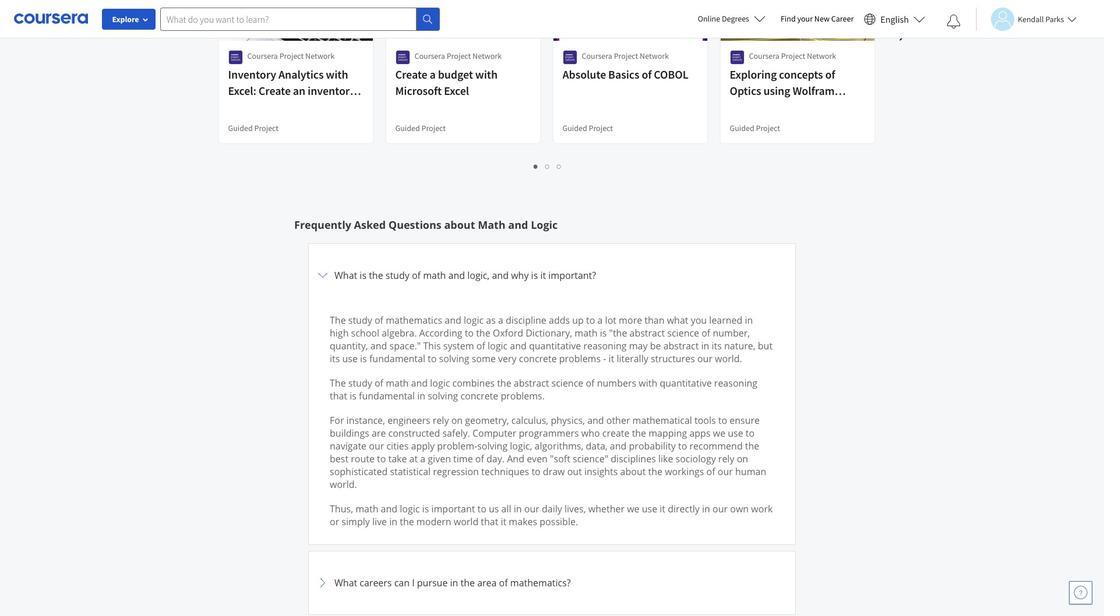 Task type: describe. For each thing, give the bounding box(es) containing it.
quantitative inside the study of math and logic combines the abstract science of numbers with quantitative reasoning that is fundamental in solving concrete problems.
[[660, 377, 712, 390]]

to right tools
[[718, 414, 727, 427]]

inventory
[[308, 83, 356, 98]]

some
[[472, 353, 496, 365]]

mathematical
[[633, 414, 692, 427]]

other
[[607, 414, 630, 427]]

it left the directly
[[660, 503, 666, 516]]

apps
[[690, 427, 711, 440]]

with inside the study of math and logic combines the abstract science of numbers with quantitative reasoning that is fundamental in solving concrete problems.
[[639, 377, 658, 390]]

of up instance,
[[375, 377, 383, 390]]

at
[[409, 453, 418, 466]]

project up "absolute basics of cobol"
[[614, 51, 638, 61]]

in right all
[[514, 503, 522, 516]]

is left "the
[[600, 327, 607, 340]]

project down notebook
[[756, 123, 780, 133]]

our left the human
[[718, 466, 733, 478]]

online degrees
[[698, 13, 749, 24]]

3
[[557, 161, 562, 172]]

fundamental inside 'the study of mathematics and logic as a discipline adds up to a lot more than what you learned in high school algebra. according to the oxford dictionary, math is "the abstract science of number, quantity, and space." this system of logic and quantitative reasoning may be abstract in its nature, but its use is fundamental to solving some very concrete problems - it literally structures our world.'
[[369, 353, 425, 365]]

frequently asked questions about math and logic
[[294, 218, 558, 232]]

kendall
[[1018, 14, 1044, 24]]

What do you want to learn? text field
[[160, 7, 417, 31]]

project down microsoft
[[422, 123, 446, 133]]

in down you
[[701, 340, 709, 353]]

use inside for instance, engineers rely on geometry, calculus, physics, and other mathematical tools to ensure buildings are constructed safely. computer programmers who create the mapping apps we use to navigate our cities apply problem-solving logic,  algorithms, data, and probability to recommend the best route to take at a given time of day. and even "soft science" disciplines like sociology rely on sophisticated statistical regression techniques to draw out insights about the workings of our human world.
[[728, 427, 743, 440]]

what careers can i pursue in the area of mathematics?
[[335, 577, 571, 590]]

1 horizontal spatial its
[[712, 340, 722, 353]]

system inside inventory analytics with excel: create an inventory system
[[228, 100, 263, 114]]

to left draw
[[532, 466, 541, 478]]

what
[[667, 314, 689, 327]]

absolute
[[563, 67, 606, 82]]

our inside 'the study of mathematics and logic as a discipline adds up to a lot more than what you learned in high school algebra. according to the oxford dictionary, math is "the abstract science of number, quantity, and space." this system of logic and quantitative reasoning may be abstract in its nature, but its use is fundamental to solving some very concrete problems - it literally structures our world.'
[[698, 353, 713, 365]]

techniques
[[481, 466, 529, 478]]

workings
[[665, 466, 704, 478]]

0 vertical spatial about
[[444, 218, 475, 232]]

create
[[603, 427, 630, 440]]

problem-
[[437, 440, 477, 453]]

career
[[832, 13, 854, 24]]

of left "very"
[[477, 340, 485, 353]]

about inside for instance, engineers rely on geometry, calculus, physics, and other mathematical tools to ensure buildings are constructed safely. computer programmers who create the mapping apps we use to navigate our cities apply problem-solving logic,  algorithms, data, and probability to recommend the best route to take at a given time of day. and even "soft science" disciplines like sociology rely on sophisticated statistical regression techniques to draw out insights about the workings of our human world.
[[620, 466, 646, 478]]

2 button
[[542, 160, 554, 173]]

to right up
[[586, 314, 595, 327]]

work
[[751, 503, 773, 516]]

or
[[330, 516, 339, 529]]

guided for exploring concepts of optics using wolfram notebook
[[730, 123, 755, 133]]

that inside the study of math and logic combines the abstract science of numbers with quantitative reasoning that is fundamental in solving concrete problems.
[[330, 390, 347, 403]]

to left as
[[465, 327, 474, 340]]

kendall parks
[[1018, 14, 1064, 24]]

what careers can i pursue in the area of mathematics? list item
[[308, 551, 796, 615]]

sophisticated
[[330, 466, 388, 478]]

exploring concepts of optics using wolfram notebook
[[730, 67, 835, 114]]

combines
[[453, 377, 495, 390]]

notebook
[[730, 100, 778, 114]]

system inside 'the study of mathematics and logic as a discipline adds up to a lot more than what you learned in high school algebra. according to the oxford dictionary, math is "the abstract science of number, quantity, and space." this system of logic and quantitative reasoning may be abstract in its nature, but its use is fundamental to solving some very concrete problems - it literally structures our world.'
[[443, 340, 474, 353]]

calculus,
[[512, 414, 549, 427]]

buildings
[[330, 427, 369, 440]]

logic down as
[[488, 340, 508, 353]]

discipline
[[506, 314, 547, 327]]

lot
[[605, 314, 617, 327]]

optics
[[730, 83, 761, 98]]

a left lot
[[598, 314, 603, 327]]

careers
[[360, 577, 392, 590]]

guided project for create a budget with microsoft excel
[[395, 123, 446, 133]]

of down recommend
[[707, 466, 716, 478]]

to down according
[[428, 353, 437, 365]]

with inside inventory analytics with excel: create an inventory system
[[326, 67, 348, 82]]

science inside 'the study of mathematics and logic as a discipline adds up to a lot more than what you learned in high school algebra. according to the oxford dictionary, math is "the abstract science of number, quantity, and space." this system of logic and quantitative reasoning may be abstract in its nature, but its use is fundamental to solving some very concrete problems - it literally structures our world.'
[[668, 327, 699, 340]]

high
[[330, 327, 349, 340]]

thus,
[[330, 503, 353, 516]]

logic, inside dropdown button
[[468, 269, 490, 282]]

possible.
[[540, 516, 578, 529]]

a inside for instance, engineers rely on geometry, calculus, physics, and other mathematical tools to ensure buildings are constructed safely. computer programmers who create the mapping apps we use to navigate our cities apply problem-solving logic,  algorithms, data, and probability to recommend the best route to take at a given time of day. and even "soft science" disciplines like sociology rely on sophisticated statistical regression techniques to draw out insights about the workings of our human world.
[[420, 453, 426, 466]]

safely.
[[443, 427, 470, 440]]

coursera project network for concepts
[[749, 51, 836, 61]]

live
[[372, 516, 387, 529]]

asked
[[354, 218, 386, 232]]

analytics
[[279, 67, 324, 82]]

world. inside 'the study of mathematics and logic as a discipline adds up to a lot more than what you learned in high school algebra. according to the oxford dictionary, math is "the abstract science of number, quantity, and space." this system of logic and quantitative reasoning may be abstract in its nature, but its use is fundamental to solving some very concrete problems - it literally structures our world.'
[[715, 353, 742, 365]]

that inside thus, math and logic is important to us all in our daily lives, whether we use it directly in our own work or simply live in the modern world that it makes possible.
[[481, 516, 499, 529]]

coursera for absolute
[[582, 51, 612, 61]]

world
[[454, 516, 479, 529]]

may
[[629, 340, 648, 353]]

math inside 'the study of mathematics and logic as a discipline adds up to a lot more than what you learned in high school algebra. according to the oxford dictionary, math is "the abstract science of number, quantity, and space." this system of logic and quantitative reasoning may be abstract in its nature, but its use is fundamental to solving some very concrete problems - it literally structures our world.'
[[575, 327, 598, 340]]

of left number,
[[702, 327, 711, 340]]

modern
[[417, 516, 451, 529]]

physics,
[[551, 414, 585, 427]]

coursera project network for analytics
[[247, 51, 335, 61]]

coursera for inventory
[[247, 51, 278, 61]]

important
[[432, 503, 475, 516]]

learned
[[709, 314, 743, 327]]

list item containing what is the study of math and logic, and why is it important?
[[308, 244, 796, 552]]

concrete inside 'the study of mathematics and logic as a discipline adds up to a lot more than what you learned in high school algebra. according to the oxford dictionary, math is "the abstract science of number, quantity, and space." this system of logic and quantitative reasoning may be abstract in its nature, but its use is fundamental to solving some very concrete problems - it literally structures our world.'
[[519, 353, 557, 365]]

excel:
[[228, 83, 256, 98]]

human
[[735, 466, 767, 478]]

math inside dropdown button
[[423, 269, 446, 282]]

find
[[781, 13, 796, 24]]

are
[[372, 427, 386, 440]]

what for what careers can i pursue in the area of mathematics?
[[335, 577, 357, 590]]

take
[[388, 453, 407, 466]]

0 vertical spatial on
[[451, 414, 463, 427]]

reasoning inside the study of math and logic combines the abstract science of numbers with quantitative reasoning that is fundamental in solving concrete problems.
[[714, 377, 758, 390]]

"soft
[[550, 453, 570, 466]]

in right the directly
[[702, 503, 710, 516]]

what careers can i pursue in the area of mathematics? button
[[316, 559, 789, 608]]

quantitative inside 'the study of mathematics and logic as a discipline adds up to a lot more than what you learned in high school algebra. according to the oxford dictionary, math is "the abstract science of number, quantity, and space." this system of logic and quantitative reasoning may be abstract in its nature, but its use is fundamental to solving some very concrete problems - it literally structures our world.'
[[529, 340, 581, 353]]

with inside create a budget with microsoft excel
[[475, 67, 498, 82]]

explore
[[112, 14, 139, 24]]

solving inside 'the study of mathematics and logic as a discipline adds up to a lot more than what you learned in high school algebra. according to the oxford dictionary, math is "the abstract science of number, quantity, and space." this system of logic and quantitative reasoning may be abstract in its nature, but its use is fundamental to solving some very concrete problems - it literally structures our world.'
[[439, 353, 469, 365]]

project up analytics
[[280, 51, 304, 61]]

excel
[[444, 83, 469, 98]]

2
[[546, 161, 550, 172]]

very
[[498, 353, 517, 365]]

lives,
[[565, 503, 586, 516]]

tools
[[695, 414, 716, 427]]

of left mathematics
[[375, 314, 383, 327]]

the for the study of math and logic combines the abstract science of numbers with quantitative reasoning that is fundamental in solving concrete problems.
[[330, 377, 346, 390]]

guided project for inventory analytics with excel: create an inventory system
[[228, 123, 279, 133]]

the right create
[[632, 427, 646, 440]]

the down asked
[[369, 269, 383, 282]]

logic
[[531, 218, 558, 232]]

1
[[534, 161, 539, 172]]

wolfram
[[793, 83, 835, 98]]

create inside create a budget with microsoft excel
[[395, 67, 428, 82]]

project down "absolute"
[[589, 123, 613, 133]]

the for the study of mathematics and logic as a discipline adds up to a lot more than what you learned in high school algebra. according to the oxford dictionary, math is "the abstract science of number, quantity, and space." this system of logic and quantitative reasoning may be abstract in its nature, but its use is fundamental to solving some very concrete problems - it literally structures our world.
[[330, 314, 346, 327]]

is right chevron right icon
[[360, 269, 367, 282]]

area
[[477, 577, 497, 590]]

in inside the study of math and logic combines the abstract science of numbers with quantitative reasoning that is fundamental in solving concrete problems.
[[417, 390, 425, 403]]

science inside the study of math and logic combines the abstract science of numbers with quantitative reasoning that is fundamental in solving concrete problems.
[[552, 377, 584, 390]]

nature,
[[724, 340, 756, 353]]

thus, math and logic is important to us all in our daily lives, whether we use it directly in our own work or simply live in the modern world that it makes possible.
[[330, 503, 773, 529]]

of inside what careers can i pursue in the area of mathematics? dropdown button
[[499, 577, 508, 590]]

help center image
[[1074, 586, 1088, 600]]

of right basics at the top right of the page
[[642, 67, 652, 82]]

probability
[[629, 440, 676, 453]]

according
[[419, 327, 462, 340]]

insights
[[585, 466, 618, 478]]

guided project for exploring concepts of optics using wolfram notebook
[[730, 123, 780, 133]]

logic left as
[[464, 314, 484, 327]]

in right live
[[389, 516, 398, 529]]

use inside 'the study of mathematics and logic as a discipline adds up to a lot more than what you learned in high school algebra. according to the oxford dictionary, math is "the abstract science of number, quantity, and space." this system of logic and quantitative reasoning may be abstract in its nature, but its use is fundamental to solving some very concrete problems - it literally structures our world.'
[[342, 353, 358, 365]]

is right why
[[531, 269, 538, 282]]

draw
[[543, 466, 565, 478]]

and
[[507, 453, 525, 466]]

numbers
[[597, 377, 637, 390]]

solving inside the study of math and logic combines the abstract science of numbers with quantitative reasoning that is fundamental in solving concrete problems.
[[428, 390, 458, 403]]

it inside 'the study of mathematics and logic as a discipline adds up to a lot more than what you learned in high school algebra. according to the oxford dictionary, math is "the abstract science of number, quantity, and space." this system of logic and quantitative reasoning may be abstract in its nature, but its use is fundamental to solving some very concrete problems - it literally structures our world.'
[[609, 353, 614, 365]]

kendall parks button
[[976, 7, 1077, 31]]

mathematics?
[[510, 577, 571, 590]]

than
[[645, 314, 665, 327]]

abstract right "the
[[630, 327, 665, 340]]

to right recommend
[[746, 427, 755, 440]]

what is the study of math and logic, and why is it important?
[[335, 269, 596, 282]]

science"
[[573, 453, 609, 466]]

3 button
[[554, 160, 565, 173]]

world. inside for instance, engineers rely on geometry, calculus, physics, and other mathematical tools to ensure buildings are constructed safely. computer programmers who create the mapping apps we use to navigate our cities apply problem-solving logic,  algorithms, data, and probability to recommend the best route to take at a given time of day. and even "soft science" disciplines like sociology rely on sophisticated statistical regression techniques to draw out insights about the workings of our human world.
[[330, 478, 357, 491]]

questions
[[389, 218, 442, 232]]

of left the numbers at the right of the page
[[586, 377, 595, 390]]

-
[[603, 353, 606, 365]]

abstract right 'be'
[[664, 340, 699, 353]]

of left day.
[[475, 453, 484, 466]]



Task type: locate. For each thing, give the bounding box(es) containing it.
logic right live
[[400, 503, 420, 516]]

the up for
[[330, 377, 346, 390]]

coursera project network image
[[228, 50, 243, 65], [563, 50, 577, 65]]

the inside the study of math and logic combines the abstract science of numbers with quantitative reasoning that is fundamental in solving concrete problems.
[[330, 377, 346, 390]]

problems.
[[501, 390, 545, 403]]

0 horizontal spatial that
[[330, 390, 347, 403]]

1 vertical spatial the
[[330, 377, 346, 390]]

coursera project network image for absolute basics of cobol
[[563, 50, 577, 65]]

coursera for create
[[415, 51, 445, 61]]

like
[[659, 453, 673, 466]]

0 horizontal spatial with
[[326, 67, 348, 82]]

chevron right image
[[316, 269, 330, 283]]

use down "high"
[[342, 353, 358, 365]]

abstract down "very"
[[514, 377, 549, 390]]

explore button
[[102, 9, 156, 30]]

4 guided project from the left
[[730, 123, 780, 133]]

as
[[486, 314, 496, 327]]

1 vertical spatial concrete
[[461, 390, 498, 403]]

coursera project network for a
[[415, 51, 502, 61]]

2 guided project from the left
[[395, 123, 446, 133]]

1 button
[[530, 160, 542, 173]]

science up the structures at the right bottom
[[668, 327, 699, 340]]

show notifications image
[[947, 15, 961, 29]]

study for math
[[348, 377, 372, 390]]

quantitative down adds
[[529, 340, 581, 353]]

create up microsoft
[[395, 67, 428, 82]]

rely up problem-
[[433, 414, 449, 427]]

our left daily
[[524, 503, 540, 516]]

the inside list item
[[461, 577, 475, 590]]

1 horizontal spatial science
[[668, 327, 699, 340]]

use right tools
[[728, 427, 743, 440]]

logic, left why
[[468, 269, 490, 282]]

a up microsoft
[[430, 67, 436, 82]]

network for absolute basics of cobol
[[640, 51, 669, 61]]

fundamental
[[369, 353, 425, 365], [359, 390, 415, 403]]

1 vertical spatial use
[[728, 427, 743, 440]]

guided project down notebook
[[730, 123, 780, 133]]

of inside what is the study of math and logic, and why is it important? dropdown button
[[412, 269, 421, 282]]

in right pursue at the left bottom of the page
[[450, 577, 458, 590]]

that up for
[[330, 390, 347, 403]]

what for what is the study of math and logic, and why is it important?
[[335, 269, 357, 282]]

world. down number,
[[715, 353, 742, 365]]

on
[[451, 414, 463, 427], [737, 453, 748, 466]]

coursera project network for basics
[[582, 51, 669, 61]]

3 coursera project network from the left
[[582, 51, 669, 61]]

you
[[691, 314, 707, 327]]

to left take
[[377, 453, 386, 466]]

solving inside for instance, engineers rely on geometry, calculus, physics, and other mathematical tools to ensure buildings are constructed safely. computer programmers who create the mapping apps we use to navigate our cities apply problem-solving logic,  algorithms, data, and probability to recommend the best route to take at a given time of day. and even "soft science" disciplines like sociology rely on sophisticated statistical regression techniques to draw out insights about the workings of our human world.
[[477, 440, 508, 453]]

of inside "exploring concepts of optics using wolfram notebook"
[[826, 67, 835, 82]]

in right learned
[[745, 314, 753, 327]]

4 guided from the left
[[730, 123, 755, 133]]

logic
[[464, 314, 484, 327], [488, 340, 508, 353], [430, 377, 450, 390], [400, 503, 420, 516]]

study inside dropdown button
[[386, 269, 410, 282]]

with right 'budget' at the left top of the page
[[475, 67, 498, 82]]

our left own
[[713, 503, 728, 516]]

and inside thus, math and logic is important to us all in our daily lives, whether we use it directly in our own work or simply live in the modern world that it makes possible.
[[381, 503, 398, 516]]

in inside dropdown button
[[450, 577, 458, 590]]

study up mathematics
[[386, 269, 410, 282]]

the inside 'the study of mathematics and logic as a discipline adds up to a lot more than what you learned in high school algebra. according to the oxford dictionary, math is "the abstract science of number, quantity, and space." this system of logic and quantitative reasoning may be abstract in its nature, but its use is fundamental to solving some very concrete problems - it literally structures our world.'
[[330, 314, 346, 327]]

math inside thus, math and logic is important to us all in our daily lives, whether we use it directly in our own work or simply live in the modern world that it makes possible.
[[356, 503, 379, 516]]

0 horizontal spatial system
[[228, 100, 263, 114]]

that
[[330, 390, 347, 403], [481, 516, 499, 529]]

a right as
[[498, 314, 503, 327]]

to inside thus, math and logic is important to us all in our daily lives, whether we use it directly in our own work or simply live in the modern world that it makes possible.
[[478, 503, 487, 516]]

use inside thus, math and logic is important to us all in our daily lives, whether we use it directly in our own work or simply live in the modern world that it makes possible.
[[642, 503, 657, 516]]

abstract inside the study of math and logic combines the abstract science of numbers with quantitative reasoning that is fundamental in solving concrete problems.
[[514, 377, 549, 390]]

1 vertical spatial quantitative
[[660, 377, 712, 390]]

1 vertical spatial rely
[[719, 453, 735, 466]]

create inside inventory analytics with excel: create an inventory system
[[259, 83, 291, 98]]

1 horizontal spatial world.
[[715, 353, 742, 365]]

list item
[[308, 244, 796, 552]]

on up problem-
[[451, 414, 463, 427]]

in
[[745, 314, 753, 327], [701, 340, 709, 353], [417, 390, 425, 403], [514, 503, 522, 516], [702, 503, 710, 516], [389, 516, 398, 529], [450, 577, 458, 590]]

next slide image
[[890, 17, 918, 45]]

inventory analytics with excel: create an inventory system
[[228, 67, 356, 114]]

1 horizontal spatial on
[[737, 453, 748, 466]]

1 vertical spatial about
[[620, 466, 646, 478]]

coursera project network image
[[395, 50, 410, 65], [730, 50, 745, 65]]

we inside thus, math and logic is important to us all in our daily lives, whether we use it directly in our own work or simply live in the modern world that it makes possible.
[[627, 503, 640, 516]]

system down excel:
[[228, 100, 263, 114]]

navigate
[[330, 440, 367, 453]]

logic inside the study of math and logic combines the abstract science of numbers with quantitative reasoning that is fundamental in solving concrete problems.
[[430, 377, 450, 390]]

about
[[444, 218, 475, 232], [620, 466, 646, 478]]

network up concepts
[[807, 51, 836, 61]]

1 horizontal spatial system
[[443, 340, 474, 353]]

1 horizontal spatial concrete
[[519, 353, 557, 365]]

concrete
[[519, 353, 557, 365], [461, 390, 498, 403]]

solving
[[439, 353, 469, 365], [428, 390, 458, 403], [477, 440, 508, 453]]

mapping
[[649, 427, 687, 440]]

collapsed list
[[308, 244, 796, 617]]

1 coursera from the left
[[247, 51, 278, 61]]

system right this
[[443, 340, 474, 353]]

math up problems
[[575, 327, 598, 340]]

coursera up "absolute"
[[582, 51, 612, 61]]

space."
[[390, 340, 421, 353]]

budget
[[438, 67, 473, 82]]

1 horizontal spatial that
[[481, 516, 499, 529]]

of right area
[[499, 577, 508, 590]]

with down literally
[[639, 377, 658, 390]]

solving down according
[[439, 353, 469, 365]]

a right at
[[420, 453, 426, 466]]

chevron right image
[[316, 576, 330, 590]]

project
[[280, 51, 304, 61], [447, 51, 471, 61], [614, 51, 638, 61], [781, 51, 806, 61], [254, 123, 279, 133], [422, 123, 446, 133], [589, 123, 613, 133], [756, 123, 780, 133]]

with up inventory
[[326, 67, 348, 82]]

guided project up 3 button
[[563, 123, 613, 133]]

2 coursera project network image from the left
[[730, 50, 745, 65]]

sociology
[[676, 453, 716, 466]]

3 network from the left
[[640, 51, 669, 61]]

1 horizontal spatial quantitative
[[660, 377, 712, 390]]

1 coursera project network image from the left
[[228, 50, 243, 65]]

recommend
[[690, 440, 743, 453]]

about left math
[[444, 218, 475, 232]]

for instance, engineers rely on geometry, calculus, physics, and other mathematical tools to ensure buildings are constructed safely. computer programmers who create the mapping apps we use to navigate our cities apply problem-solving logic,  algorithms, data, and probability to recommend the best route to take at a given time of day. and even "soft science" disciplines like sociology rely on sophisticated statistical regression techniques to draw out insights about the workings of our human world.
[[330, 414, 767, 491]]

0 vertical spatial we
[[713, 427, 726, 440]]

coursera project network image for create a budget with microsoft excel
[[395, 50, 410, 65]]

what is the study of math and logic, and why is it important? button
[[316, 251, 789, 300]]

day.
[[487, 453, 505, 466]]

reasoning down nature,
[[714, 377, 758, 390]]

1 vertical spatial world.
[[330, 478, 357, 491]]

concrete down the "dictionary,"
[[519, 353, 557, 365]]

reasoning inside 'the study of mathematics and logic as a discipline adds up to a lot more than what you learned in high school algebra. according to the oxford dictionary, math is "the abstract science of number, quantity, and space." this system of logic and quantitative reasoning may be abstract in its nature, but its use is fundamental to solving some very concrete problems - it literally structures our world.'
[[584, 340, 627, 353]]

and
[[508, 218, 528, 232], [448, 269, 465, 282], [492, 269, 509, 282], [445, 314, 461, 327], [371, 340, 387, 353], [510, 340, 527, 353], [411, 377, 428, 390], [588, 414, 604, 427], [610, 440, 627, 453], [381, 503, 398, 516]]

0 vertical spatial quantitative
[[529, 340, 581, 353]]

it inside dropdown button
[[541, 269, 546, 282]]

0 vertical spatial reasoning
[[584, 340, 627, 353]]

0 horizontal spatial logic,
[[468, 269, 490, 282]]

None search field
[[160, 7, 440, 31]]

0 horizontal spatial concrete
[[461, 390, 498, 403]]

4 network from the left
[[807, 51, 836, 61]]

0 vertical spatial solving
[[439, 353, 469, 365]]

2 the from the top
[[330, 377, 346, 390]]

coursera project network image for exploring concepts of optics using wolfram notebook
[[730, 50, 745, 65]]

a inside create a budget with microsoft excel
[[430, 67, 436, 82]]

1 horizontal spatial rely
[[719, 453, 735, 466]]

its left nature,
[[712, 340, 722, 353]]

4 coursera project network from the left
[[749, 51, 836, 61]]

0 horizontal spatial coursera project network image
[[395, 50, 410, 65]]

study inside the study of math and logic combines the abstract science of numbers with quantitative reasoning that is fundamental in solving concrete problems.
[[348, 377, 372, 390]]

is inside the study of math and logic combines the abstract science of numbers with quantitative reasoning that is fundamental in solving concrete problems.
[[350, 390, 357, 403]]

for
[[330, 414, 344, 427]]

we right apps
[[713, 427, 726, 440]]

3 guided from the left
[[563, 123, 587, 133]]

coursera project network image up inventory
[[228, 50, 243, 65]]

literally
[[617, 353, 649, 365]]

study inside 'the study of mathematics and logic as a discipline adds up to a lot more than what you learned in high school algebra. according to the oxford dictionary, math is "the abstract science of number, quantity, and space." this system of logic and quantitative reasoning may be abstract in its nature, but its use is fundamental to solving some very concrete problems - it literally structures our world.'
[[348, 314, 372, 327]]

0 horizontal spatial use
[[342, 353, 358, 365]]

is down school
[[360, 353, 367, 365]]

project up 'budget' at the left top of the page
[[447, 51, 471, 61]]

2 horizontal spatial use
[[728, 427, 743, 440]]

1 network from the left
[[305, 51, 335, 61]]

1 vertical spatial system
[[443, 340, 474, 353]]

cobol
[[654, 67, 689, 82]]

system
[[228, 100, 263, 114], [443, 340, 474, 353]]

coursera up exploring
[[749, 51, 780, 61]]

coursera for exploring
[[749, 51, 780, 61]]

0 horizontal spatial quantitative
[[529, 340, 581, 353]]

fundamental inside the study of math and logic combines the abstract science of numbers with quantitative reasoning that is fundamental in solving concrete problems.
[[359, 390, 415, 403]]

to left us
[[478, 503, 487, 516]]

0 vertical spatial world.
[[715, 353, 742, 365]]

0 vertical spatial science
[[668, 327, 699, 340]]

directly
[[668, 503, 700, 516]]

the study of math and logic combines the abstract science of numbers with quantitative reasoning that is fundamental in solving concrete problems.
[[330, 377, 758, 403]]

logic, down calculus,
[[510, 440, 532, 453]]

guided down microsoft
[[395, 123, 420, 133]]

2 coursera project network from the left
[[415, 51, 502, 61]]

solving up safely.
[[428, 390, 458, 403]]

math up mathematics
[[423, 269, 446, 282]]

0 horizontal spatial coursera project network image
[[228, 50, 243, 65]]

more
[[619, 314, 642, 327]]

it right why
[[541, 269, 546, 282]]

a
[[430, 67, 436, 82], [498, 314, 503, 327], [598, 314, 603, 327], [420, 453, 426, 466]]

guided project down microsoft
[[395, 123, 446, 133]]

1 vertical spatial solving
[[428, 390, 458, 403]]

english
[[881, 13, 909, 25]]

create a budget with microsoft excel
[[395, 67, 498, 98]]

math down space."
[[386, 377, 409, 390]]

1 vertical spatial that
[[481, 516, 499, 529]]

about right insights
[[620, 466, 646, 478]]

0 vertical spatial system
[[228, 100, 263, 114]]

rely left the human
[[719, 453, 735, 466]]

best
[[330, 453, 349, 466]]

0 vertical spatial study
[[386, 269, 410, 282]]

use left the directly
[[642, 503, 657, 516]]

makes
[[509, 516, 537, 529]]

geometry,
[[465, 414, 509, 427]]

the
[[330, 314, 346, 327], [330, 377, 346, 390]]

it right us
[[501, 516, 507, 529]]

route
[[351, 453, 375, 466]]

0 horizontal spatial we
[[627, 503, 640, 516]]

create
[[395, 67, 428, 82], [259, 83, 291, 98]]

your
[[798, 13, 813, 24]]

1 horizontal spatial coursera project network image
[[563, 50, 577, 65]]

1 vertical spatial we
[[627, 503, 640, 516]]

abstract
[[630, 327, 665, 340], [664, 340, 699, 353], [514, 377, 549, 390]]

new
[[815, 13, 830, 24]]

2 vertical spatial use
[[642, 503, 657, 516]]

0 horizontal spatial its
[[330, 353, 340, 365]]

1 horizontal spatial logic,
[[510, 440, 532, 453]]

1 vertical spatial study
[[348, 314, 372, 327]]

1 horizontal spatial we
[[713, 427, 726, 440]]

4 coursera from the left
[[749, 51, 780, 61]]

network for create a budget with microsoft excel
[[473, 51, 502, 61]]

given
[[428, 453, 451, 466]]

pursue
[[417, 577, 448, 590]]

world.
[[715, 353, 742, 365], [330, 478, 357, 491]]

algebra.
[[382, 327, 417, 340]]

1 vertical spatial science
[[552, 377, 584, 390]]

1 horizontal spatial use
[[642, 503, 657, 516]]

frequently
[[294, 218, 351, 232]]

1 vertical spatial reasoning
[[714, 377, 758, 390]]

network up analytics
[[305, 51, 335, 61]]

absolute basics of cobol
[[563, 67, 689, 82]]

can
[[394, 577, 410, 590]]

i
[[412, 577, 415, 590]]

our left cities
[[369, 440, 384, 453]]

0 vertical spatial logic,
[[468, 269, 490, 282]]

concrete inside the study of math and logic combines the abstract science of numbers with quantitative reasoning that is fundamental in solving concrete problems.
[[461, 390, 498, 403]]

we inside for instance, engineers rely on geometry, calculus, physics, and other mathematical tools to ensure buildings are constructed safely. computer programmers who create the mapping apps we use to navigate our cities apply problem-solving logic,  algorithms, data, and probability to recommend the best route to take at a given time of day. and even "soft science" disciplines like sociology rely on sophisticated statistical regression techniques to draw out insights about the workings of our human world.
[[713, 427, 726, 440]]

1 horizontal spatial create
[[395, 67, 428, 82]]

0 horizontal spatial world.
[[330, 478, 357, 491]]

fundamental up instance,
[[359, 390, 415, 403]]

the inside thus, math and logic is important to us all in our daily lives, whether we use it directly in our own work or simply live in the modern world that it makes possible.
[[400, 516, 414, 529]]

coursera project network image up microsoft
[[395, 50, 410, 65]]

0 horizontal spatial reasoning
[[584, 340, 627, 353]]

is inside thus, math and logic is important to us all in our daily lives, whether we use it directly in our own work or simply live in the modern world that it makes possible.
[[422, 503, 429, 516]]

1 the from the top
[[330, 314, 346, 327]]

0 vertical spatial what
[[335, 269, 357, 282]]

science down problems
[[552, 377, 584, 390]]

1 vertical spatial on
[[737, 453, 748, 466]]

its down "high"
[[330, 353, 340, 365]]

coursera project network
[[247, 51, 335, 61], [415, 51, 502, 61], [582, 51, 669, 61], [749, 51, 836, 61]]

0 vertical spatial concrete
[[519, 353, 557, 365]]

but
[[758, 340, 773, 353]]

coursera project network image up "absolute"
[[563, 50, 577, 65]]

math right thus,
[[356, 503, 379, 516]]

network
[[305, 51, 335, 61], [473, 51, 502, 61], [640, 51, 669, 61], [807, 51, 836, 61]]

0 horizontal spatial on
[[451, 414, 463, 427]]

math inside the study of math and logic combines the abstract science of numbers with quantitative reasoning that is fundamental in solving concrete problems.
[[386, 377, 409, 390]]

coursera project network up concepts
[[749, 51, 836, 61]]

1 horizontal spatial reasoning
[[714, 377, 758, 390]]

0 vertical spatial create
[[395, 67, 428, 82]]

ensure
[[730, 414, 760, 427]]

be
[[650, 340, 661, 353]]

logic, inside for instance, engineers rely on geometry, calculus, physics, and other mathematical tools to ensure buildings are constructed safely. computer programmers who create the mapping apps we use to navigate our cities apply problem-solving logic,  algorithms, data, and probability to recommend the best route to take at a given time of day. and even "soft science" disciplines like sociology rely on sophisticated statistical regression techniques to draw out insights about the workings of our human world.
[[510, 440, 532, 453]]

and inside the study of math and logic combines the abstract science of numbers with quantitative reasoning that is fundamental in solving concrete problems.
[[411, 377, 428, 390]]

the inside the study of math and logic combines the abstract science of numbers with quantitative reasoning that is fundamental in solving concrete problems.
[[497, 377, 511, 390]]

our right the structures at the right bottom
[[698, 353, 713, 365]]

create left the an
[[259, 83, 291, 98]]

network for inventory analytics with excel: create an inventory system
[[305, 51, 335, 61]]

to right like
[[678, 440, 687, 453]]

1 guided from the left
[[228, 123, 253, 133]]

on down ensure
[[737, 453, 748, 466]]

0 vertical spatial use
[[342, 353, 358, 365]]

2 guided from the left
[[395, 123, 420, 133]]

0 horizontal spatial rely
[[433, 414, 449, 427]]

0 vertical spatial fundamental
[[369, 353, 425, 365]]

adds
[[549, 314, 570, 327]]

study for mathematics
[[348, 314, 372, 327]]

oxford
[[493, 327, 523, 340]]

list containing 1
[[220, 160, 876, 173]]

1 vertical spatial what
[[335, 577, 357, 590]]

project down excel:
[[254, 123, 279, 133]]

network up 'budget' at the left top of the page
[[473, 51, 502, 61]]

guided for inventory analytics with excel: create an inventory system
[[228, 123, 253, 133]]

network for exploring concepts of optics using wolfram notebook
[[807, 51, 836, 61]]

2 horizontal spatial with
[[639, 377, 658, 390]]

math
[[478, 218, 506, 232]]

1 vertical spatial create
[[259, 83, 291, 98]]

2 network from the left
[[473, 51, 502, 61]]

why
[[511, 269, 529, 282]]

microsoft
[[395, 83, 442, 98]]

logic left combines
[[430, 377, 450, 390]]

0 horizontal spatial create
[[259, 83, 291, 98]]

1 vertical spatial logic,
[[510, 440, 532, 453]]

coursera project network up "absolute basics of cobol"
[[582, 51, 669, 61]]

study up quantity,
[[348, 314, 372, 327]]

2 coursera project network image from the left
[[563, 50, 577, 65]]

1 guided project from the left
[[228, 123, 279, 133]]

guided project for absolute basics of cobol
[[563, 123, 613, 133]]

concrete up geometry,
[[461, 390, 498, 403]]

what inside list item
[[335, 577, 357, 590]]

1 vertical spatial fundamental
[[359, 390, 415, 403]]

fundamental down algebra.
[[369, 353, 425, 365]]

2 coursera from the left
[[415, 51, 445, 61]]

that left all
[[481, 516, 499, 529]]

1 horizontal spatial coursera project network image
[[730, 50, 745, 65]]

instance,
[[347, 414, 385, 427]]

find your new career link
[[775, 12, 860, 26]]

the up the human
[[745, 440, 760, 453]]

coursera project network image for inventory analytics with excel: create an inventory system
[[228, 50, 243, 65]]

0 horizontal spatial science
[[552, 377, 584, 390]]

guided for absolute basics of cobol
[[563, 123, 587, 133]]

number,
[[713, 327, 750, 340]]

2 vertical spatial study
[[348, 377, 372, 390]]

0 horizontal spatial about
[[444, 218, 475, 232]]

the up quantity,
[[330, 314, 346, 327]]

the down probability
[[648, 466, 663, 478]]

1 coursera project network from the left
[[247, 51, 335, 61]]

3 coursera from the left
[[582, 51, 612, 61]]

logic inside thus, math and logic is important to us all in our daily lives, whether we use it directly in our own work or simply live in the modern world that it makes possible.
[[400, 503, 420, 516]]

2 what from the top
[[335, 577, 357, 590]]

1 what from the top
[[335, 269, 357, 282]]

the left modern
[[400, 516, 414, 529]]

guided down excel:
[[228, 123, 253, 133]]

list
[[220, 160, 876, 173]]

guided project
[[228, 123, 279, 133], [395, 123, 446, 133], [563, 123, 613, 133], [730, 123, 780, 133]]

0 vertical spatial the
[[330, 314, 346, 327]]

2 vertical spatial solving
[[477, 440, 508, 453]]

0 vertical spatial rely
[[433, 414, 449, 427]]

0 vertical spatial that
[[330, 390, 347, 403]]

the inside 'the study of mathematics and logic as a discipline adds up to a lot more than what you learned in high school algebra. according to the oxford dictionary, math is "the abstract science of number, quantity, and space." this system of logic and quantitative reasoning may be abstract in its nature, but its use is fundamental to solving some very concrete problems - it literally structures our world.'
[[476, 327, 490, 340]]

is left important
[[422, 503, 429, 516]]

up
[[572, 314, 584, 327]]

programmers
[[519, 427, 579, 440]]

1 horizontal spatial about
[[620, 466, 646, 478]]

important?
[[549, 269, 596, 282]]

computer
[[473, 427, 517, 440]]

the left oxford
[[476, 327, 490, 340]]

1 horizontal spatial with
[[475, 67, 498, 82]]

algorithms,
[[535, 440, 584, 453]]

3 guided project from the left
[[563, 123, 613, 133]]

use
[[342, 353, 358, 365], [728, 427, 743, 440], [642, 503, 657, 516]]

project up concepts
[[781, 51, 806, 61]]

guided down notebook
[[730, 123, 755, 133]]

guided for create a budget with microsoft excel
[[395, 123, 420, 133]]

1 coursera project network image from the left
[[395, 50, 410, 65]]

coursera image
[[14, 9, 88, 28]]



Task type: vqa. For each thing, say whether or not it's contained in the screenshot.
Shopping Cart: 1 Item element
no



